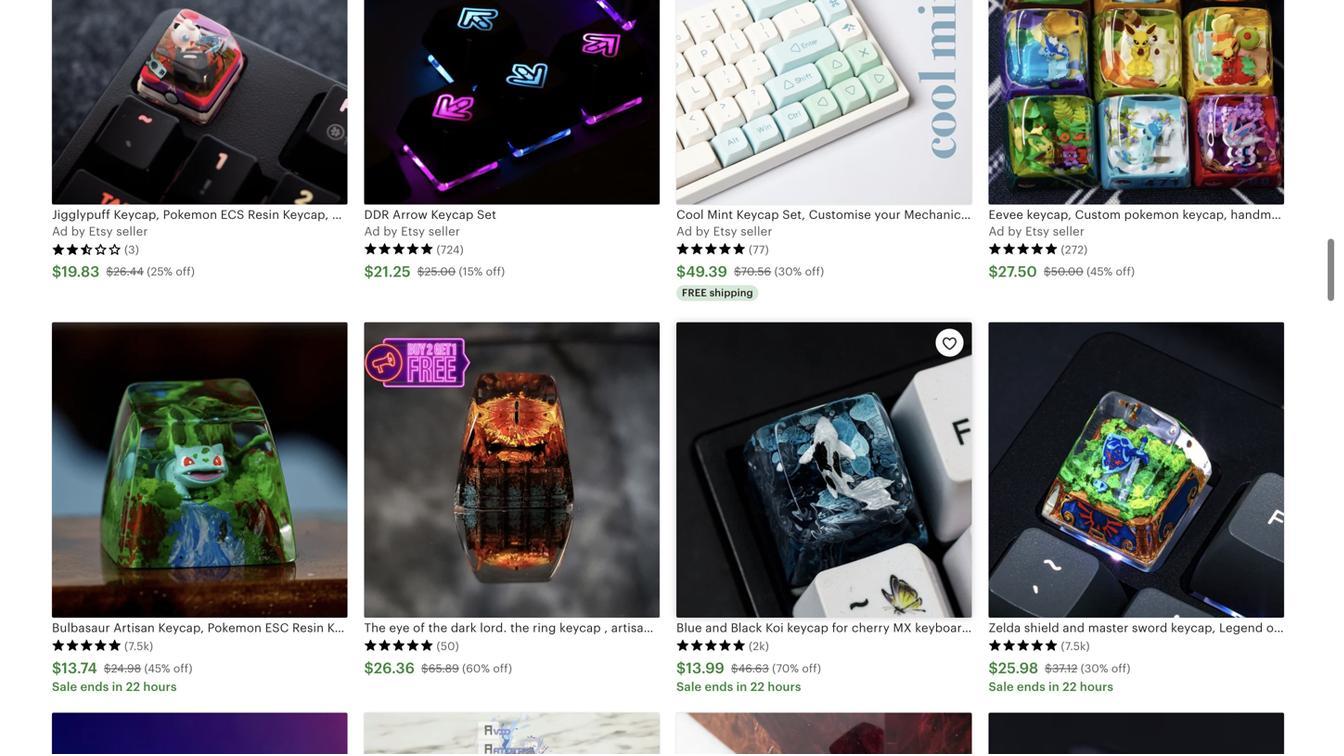 Task type: vqa. For each thing, say whether or not it's contained in the screenshot.
Her
no



Task type: describe. For each thing, give the bounding box(es) containing it.
(7.5k) for 25.98
[[1061, 640, 1090, 653]]

$ down '2.5 out of 5 stars' image
[[52, 264, 62, 280]]

ends for 13.99
[[705, 680, 733, 694]]

22 for 13.99
[[750, 680, 765, 694]]

minimal
[[1037, 208, 1083, 222]]

$ up free
[[677, 264, 686, 280]]

(724)
[[437, 243, 464, 256]]

$ 13.74 $ 24.98 (45% off) sale ends in 22 hours
[[52, 660, 193, 694]]

set
[[477, 208, 496, 222]]

ddr arrow keycap set a d b y etsy seller
[[364, 208, 496, 239]]

blue and black koi keycap for cherry mx keyboard, sa profile keycap, blue koi keycap gaming gear, first christmas gift for boyfriend image
[[677, 323, 972, 618]]

shipping
[[710, 287, 753, 299]]

cool mint keycap set, customise your mechanical keyboard, minimal xda keycaps for mx switches image
[[677, 0, 972, 205]]

4 b from the left
[[1008, 225, 1016, 239]]

off) for 49.39
[[805, 266, 824, 278]]

eevee keycap, custom pokemon keycap, handmade keycaps, artisan keycap, cherry mx keycaps, mechanical gaming keyboard, gift for him image
[[989, 0, 1284, 205]]

13.99
[[686, 660, 725, 677]]

1 y from the left
[[79, 225, 85, 239]]

mx
[[1186, 208, 1205, 222]]

bulbasaur artisan keycap, pokemon esc resin keycap, pokemon resin handmade keycap, bulbasaur resin keycap, best gifts for mentor image
[[52, 323, 348, 618]]

ends for 25.98
[[1017, 680, 1046, 694]]

hours for 25.98
[[1080, 680, 1114, 694]]

65.89
[[429, 662, 459, 675]]

2.5 out of 5 stars image
[[52, 243, 122, 256]]

the eye of the dark lord. the ring keycap , artisan keycap , custom keycap , mechanical gaming keyboard ,handmade keycap, gift for boyfriend image
[[364, 323, 660, 618]]

off) for 13.99
[[802, 662, 821, 675]]

off) for 13.74
[[173, 662, 193, 675]]

off) for 27.50
[[1116, 266, 1135, 278]]

d inside cool mint keycap set, customise your mechanical keyboard, minimal xda keycaps for mx switches a d b y etsy seller
[[685, 225, 692, 239]]

b inside cool mint keycap set, customise your mechanical keyboard, minimal xda keycaps for mx switches a d b y etsy seller
[[696, 225, 704, 239]]

26.36
[[374, 660, 415, 677]]

4 seller from the left
[[1053, 225, 1085, 239]]

(25%
[[147, 266, 173, 278]]

$ inside '$ 19.83 $ 26.44 (25% off)'
[[106, 266, 113, 278]]

jigglypuff keycap, pokemon ecs resin keycap, pokemon resin handmade keycap, pokemon keycap, pokemon gift, artisan keycap, resin keycap image
[[52, 0, 348, 205]]

cool mint keycap set, customise your mechanical keyboard, minimal xda keycaps for mx switches a d b y etsy seller
[[677, 208, 1262, 239]]

$ inside $ 26.36 $ 65.89 (60% off)
[[421, 662, 429, 675]]

$ 25.98 $ 37.12 (30% off) sale ends in 22 hours
[[989, 660, 1131, 694]]

4 y from the left
[[1016, 225, 1022, 239]]

sale for 25.98
[[989, 680, 1014, 694]]

25.98
[[998, 660, 1039, 677]]

(30% for 49.39
[[774, 266, 802, 278]]

y inside "ddr arrow keycap set a d b y etsy seller"
[[391, 225, 398, 239]]

5 out of 5 stars image up 13.99
[[677, 639, 746, 652]]

22 for 25.98
[[1063, 680, 1077, 694]]

$ 49.39 $ 70.56 (30% off) free shipping
[[677, 264, 824, 299]]

keycap for mint
[[737, 208, 779, 222]]

switches
[[1209, 208, 1262, 222]]

ddr
[[364, 208, 389, 222]]

in for 13.99
[[736, 680, 747, 694]]

22 for 13.74
[[126, 680, 140, 694]]

a inside "ddr arrow keycap set a d b y etsy seller"
[[364, 225, 373, 239]]

$ inside $ 21.25 $ 25.00 (15% off)
[[417, 266, 425, 278]]

24.98
[[111, 662, 141, 675]]

a d b y etsy seller for 27.50
[[989, 225, 1085, 239]]

21.25
[[374, 264, 411, 280]]

etsy inside cool mint keycap set, customise your mechanical keyboard, minimal xda keycaps for mx switches a d b y etsy seller
[[713, 225, 737, 239]]

(7.5k) for 13.74
[[124, 640, 153, 653]]

surfing pikachu keycap, water-ski pikachu artisan keycap, pikachu keycaps, custom pokemon keycap for merchanical keyboard, gifts for him/her image
[[52, 713, 348, 754]]

a inside cool mint keycap set, customise your mechanical keyboard, minimal xda keycaps for mx switches a d b y etsy seller
[[677, 225, 685, 239]]

(50)
[[437, 640, 459, 653]]

$ left 24.98
[[52, 660, 62, 677]]

5 out of 5 stars image up 26.36
[[364, 639, 434, 652]]

free
[[682, 287, 707, 299]]

a d b y etsy seller for 19.83
[[52, 225, 148, 239]]

46.63
[[738, 662, 769, 675]]

(272)
[[1061, 243, 1088, 256]]

1 etsy from the left
[[89, 225, 113, 239]]

customise
[[809, 208, 871, 222]]

1 b from the left
[[71, 225, 79, 239]]

for
[[1167, 208, 1183, 222]]

5 out of 5 stars image up 27.50
[[989, 243, 1058, 256]]

$ right 13.99
[[731, 662, 738, 675]]

$ left the 65.89
[[364, 660, 374, 677]]



Task type: locate. For each thing, give the bounding box(es) containing it.
(3)
[[124, 243, 139, 256]]

b down cool
[[696, 225, 704, 239]]

a d b y etsy seller
[[52, 225, 148, 239], [989, 225, 1085, 239]]

22 inside "$ 13.74 $ 24.98 (45% off) sale ends in 22 hours"
[[126, 680, 140, 694]]

$ right 27.50
[[1044, 266, 1051, 278]]

a d b y etsy seller up '2.5 out of 5 stars' image
[[52, 225, 148, 239]]

2 horizontal spatial hours
[[1080, 680, 1114, 694]]

ends down 25.98
[[1017, 680, 1046, 694]]

keycaps
[[1115, 208, 1163, 222]]

hours for 13.99
[[768, 680, 801, 694]]

2 d from the left
[[372, 225, 380, 239]]

0 vertical spatial (45%
[[1087, 266, 1113, 278]]

3 ends from the left
[[1017, 680, 1046, 694]]

(30% inside $ 25.98 $ 37.12 (30% off) sale ends in 22 hours
[[1081, 662, 1109, 675]]

(15%
[[459, 266, 483, 278]]

3 22 from the left
[[1063, 680, 1077, 694]]

y
[[79, 225, 85, 239], [391, 225, 398, 239], [703, 225, 710, 239], [1016, 225, 1022, 239]]

off) for 26.36
[[493, 662, 512, 675]]

22
[[126, 680, 140, 694], [750, 680, 765, 694], [1063, 680, 1077, 694]]

(30% inside $ 49.39 $ 70.56 (30% off) free shipping
[[774, 266, 802, 278]]

y up '2.5 out of 5 stars' image
[[79, 225, 85, 239]]

70.56
[[741, 266, 771, 278]]

2 keycap from the left
[[737, 208, 779, 222]]

1 vertical spatial (45%
[[144, 662, 170, 675]]

(30% right 70.56
[[774, 266, 802, 278]]

ends inside $ 13.99 $ 46.63 (70% off) sale ends in 22 hours
[[705, 680, 733, 694]]

sale
[[52, 680, 77, 694], [677, 680, 702, 694], [989, 680, 1014, 694]]

1 horizontal spatial (30%
[[1081, 662, 1109, 675]]

hours up purple koi fish keycap for esc, 1u resin handmade keycap, koi artisan keycap for mechanical keyboard, custom resin keycap christmas gifts image
[[1080, 680, 1114, 694]]

cool
[[677, 208, 704, 222]]

4 d from the left
[[997, 225, 1005, 239]]

0 horizontal spatial (30%
[[774, 266, 802, 278]]

$ up shipping
[[734, 266, 741, 278]]

2 ends from the left
[[705, 680, 733, 694]]

$ down cool mint keycap set, customise your mechanical keyboard, minimal xda keycaps for mx switches a d b y etsy seller at the top of page
[[989, 264, 998, 280]]

27.50
[[998, 264, 1037, 280]]

your
[[875, 208, 901, 222]]

(45% right 24.98
[[144, 662, 170, 675]]

hours inside "$ 13.74 $ 24.98 (45% off) sale ends in 22 hours"
[[143, 680, 177, 694]]

26.44
[[113, 266, 144, 278]]

off) inside $ 25.98 $ 37.12 (30% off) sale ends in 22 hours
[[1112, 662, 1131, 675]]

off)
[[176, 266, 195, 278], [486, 266, 505, 278], [805, 266, 824, 278], [1116, 266, 1135, 278], [173, 662, 193, 675], [493, 662, 512, 675], [802, 662, 821, 675], [1112, 662, 1131, 675]]

y down mint
[[703, 225, 710, 239]]

$ left 37.12 on the bottom right of page
[[989, 660, 998, 677]]

etsy down arrow
[[401, 225, 425, 239]]

22 down 46.63
[[750, 680, 765, 694]]

d inside "ddr arrow keycap set a d b y etsy seller"
[[372, 225, 380, 239]]

etsy up '2.5 out of 5 stars' image
[[89, 225, 113, 239]]

(30% for 25.98
[[1081, 662, 1109, 675]]

2 hours from the left
[[768, 680, 801, 694]]

(7.5k)
[[124, 640, 153, 653], [1061, 640, 1090, 653]]

off) inside '$ 19.83 $ 26.44 (25% off)'
[[176, 266, 195, 278]]

2 sale from the left
[[677, 680, 702, 694]]

(60%
[[462, 662, 490, 675]]

2 22 from the left
[[750, 680, 765, 694]]

$ down the ddr
[[364, 264, 374, 280]]

keycap up (77)
[[737, 208, 779, 222]]

5 out of 5 stars image up 25.98
[[989, 639, 1058, 652]]

3 etsy from the left
[[713, 225, 737, 239]]

3 seller from the left
[[741, 225, 773, 239]]

1 ends from the left
[[80, 680, 109, 694]]

d down the 'keyboard,'
[[997, 225, 1005, 239]]

zelda shield and master sword keycap, legend of zelda resin keycap, zelda keycap legend of zelda gifts, halloween gift for him, anime keycap image
[[989, 323, 1284, 618]]

ends for 13.74
[[80, 680, 109, 694]]

off) inside $ 27.50 $ 50.00 (45% off)
[[1116, 266, 1135, 278]]

1 horizontal spatial hours
[[768, 680, 801, 694]]

off) for 19.83
[[176, 266, 195, 278]]

(2k)
[[749, 640, 769, 653]]

1 horizontal spatial (7.5k)
[[1061, 640, 1090, 653]]

3 b from the left
[[696, 225, 704, 239]]

3 in from the left
[[1049, 680, 1060, 694]]

d up '2.5 out of 5 stars' image
[[60, 225, 68, 239]]

etsy down mint
[[713, 225, 737, 239]]

in down 24.98
[[112, 680, 123, 694]]

keycap inside "ddr arrow keycap set a d b y etsy seller"
[[431, 208, 474, 222]]

seller up (77)
[[741, 225, 773, 239]]

0 horizontal spatial keycap
[[431, 208, 474, 222]]

(45%
[[1087, 266, 1113, 278], [144, 662, 170, 675]]

a down cool
[[677, 225, 685, 239]]

b
[[71, 225, 79, 239], [383, 225, 391, 239], [696, 225, 704, 239], [1008, 225, 1016, 239]]

50.00
[[1051, 266, 1084, 278]]

13.74
[[62, 660, 97, 677]]

1 in from the left
[[112, 680, 123, 694]]

shit keycap | fuck resin keycap | custom word resin keycap, personalized name resin keycap |  gift for friend| gift for best friend image
[[677, 713, 972, 754]]

off) right 70.56
[[805, 266, 824, 278]]

off) right 24.98
[[173, 662, 193, 675]]

0 vertical spatial (30%
[[774, 266, 802, 278]]

2 a d b y etsy seller from the left
[[989, 225, 1085, 239]]

1 horizontal spatial a d b y etsy seller
[[989, 225, 1085, 239]]

1 horizontal spatial (45%
[[1087, 266, 1113, 278]]

(30% right 37.12 on the bottom right of page
[[1081, 662, 1109, 675]]

5 out of 5 stars image up the 21.25
[[364, 243, 434, 256]]

sale for 13.74
[[52, 680, 77, 694]]

off) right 37.12 on the bottom right of page
[[1112, 662, 1131, 675]]

$ right 26.36
[[421, 662, 429, 675]]

keycap for arrow
[[431, 208, 474, 222]]

$ 13.99 $ 46.63 (70% off) sale ends in 22 hours
[[677, 660, 821, 694]]

a d b y etsy seller down minimal
[[989, 225, 1085, 239]]

1 seller from the left
[[116, 225, 148, 239]]

off) for 21.25
[[486, 266, 505, 278]]

1 horizontal spatial in
[[736, 680, 747, 694]]

1 (7.5k) from the left
[[124, 640, 153, 653]]

purple koi fish keycap for esc, 1u resin handmade keycap, koi artisan keycap for mechanical keyboard, custom resin keycap christmas gifts image
[[989, 713, 1284, 754]]

keyboard,
[[975, 208, 1034, 222]]

$ right 13.74
[[104, 662, 111, 675]]

off) right (60%
[[493, 662, 512, 675]]

hours inside $ 13.99 $ 46.63 (70% off) sale ends in 22 hours
[[768, 680, 801, 694]]

2 etsy from the left
[[401, 225, 425, 239]]

a down the ddr
[[364, 225, 373, 239]]

ends down 13.74
[[80, 680, 109, 694]]

49.39
[[686, 264, 728, 280]]

off) inside $ 26.36 $ 65.89 (60% off)
[[493, 662, 512, 675]]

(45% right 50.00
[[1087, 266, 1113, 278]]

$ left 46.63
[[677, 660, 686, 677]]

1 d from the left
[[60, 225, 68, 239]]

22 inside $ 13.99 $ 46.63 (70% off) sale ends in 22 hours
[[750, 680, 765, 694]]

keycap left set
[[431, 208, 474, 222]]

off) inside "$ 13.74 $ 24.98 (45% off) sale ends in 22 hours"
[[173, 662, 193, 675]]

1 vertical spatial (30%
[[1081, 662, 1109, 675]]

3 y from the left
[[703, 225, 710, 239]]

0 horizontal spatial sale
[[52, 680, 77, 694]]

off) right (15%
[[486, 266, 505, 278]]

mechanical
[[904, 208, 971, 222]]

ends
[[80, 680, 109, 694], [705, 680, 733, 694], [1017, 680, 1046, 694]]

sale inside $ 25.98 $ 37.12 (30% off) sale ends in 22 hours
[[989, 680, 1014, 694]]

3 sale from the left
[[989, 680, 1014, 694]]

(45% for 13.74
[[144, 662, 170, 675]]

0 horizontal spatial in
[[112, 680, 123, 694]]

0 horizontal spatial ends
[[80, 680, 109, 694]]

in inside "$ 13.74 $ 24.98 (45% off) sale ends in 22 hours"
[[112, 680, 123, 694]]

2 horizontal spatial in
[[1049, 680, 1060, 694]]

flower resin keycaps, floral botanical handmade artisan custom art keycap for cherry mx keyboard, unique custom gaming keyboard cap image
[[364, 713, 660, 754]]

ends inside "$ 13.74 $ 24.98 (45% off) sale ends in 22 hours"
[[80, 680, 109, 694]]

hours down (70%
[[768, 680, 801, 694]]

y down the 'keyboard,'
[[1016, 225, 1022, 239]]

etsy inside "ddr arrow keycap set a d b y etsy seller"
[[401, 225, 425, 239]]

$ 21.25 $ 25.00 (15% off)
[[364, 264, 505, 280]]

2 horizontal spatial 22
[[1063, 680, 1077, 694]]

y down arrow
[[391, 225, 398, 239]]

2 b from the left
[[383, 225, 391, 239]]

sale inside "$ 13.74 $ 24.98 (45% off) sale ends in 22 hours"
[[52, 680, 77, 694]]

in inside $ 25.98 $ 37.12 (30% off) sale ends in 22 hours
[[1049, 680, 1060, 694]]

set,
[[783, 208, 806, 222]]

0 horizontal spatial a d b y etsy seller
[[52, 225, 148, 239]]

0 horizontal spatial hours
[[143, 680, 177, 694]]

$ right 25.98
[[1045, 662, 1052, 675]]

etsy
[[89, 225, 113, 239], [401, 225, 425, 239], [713, 225, 737, 239], [1026, 225, 1050, 239]]

4 a from the left
[[989, 225, 997, 239]]

hours for 13.74
[[143, 680, 177, 694]]

y inside cool mint keycap set, customise your mechanical keyboard, minimal xda keycaps for mx switches a d b y etsy seller
[[703, 225, 710, 239]]

seller up (272)
[[1053, 225, 1085, 239]]

$ right the 21.25
[[417, 266, 425, 278]]

off) right (25%
[[176, 266, 195, 278]]

$ 26.36 $ 65.89 (60% off)
[[364, 660, 512, 677]]

off) inside $ 21.25 $ 25.00 (15% off)
[[486, 266, 505, 278]]

etsy down minimal
[[1026, 225, 1050, 239]]

1 horizontal spatial keycap
[[737, 208, 779, 222]]

3 hours from the left
[[1080, 680, 1114, 694]]

seller up (3)
[[116, 225, 148, 239]]

sale inside $ 13.99 $ 46.63 (70% off) sale ends in 22 hours
[[677, 680, 702, 694]]

sale for 13.99
[[677, 680, 702, 694]]

2 a from the left
[[364, 225, 373, 239]]

0 horizontal spatial 22
[[126, 680, 140, 694]]

mint
[[707, 208, 733, 222]]

1 a d b y etsy seller from the left
[[52, 225, 148, 239]]

ddr arrow keycap set image
[[364, 0, 660, 205]]

b down the ddr
[[383, 225, 391, 239]]

in
[[112, 680, 123, 694], [736, 680, 747, 694], [1049, 680, 1060, 694]]

5 out of 5 stars image up 13.74
[[52, 639, 122, 652]]

arrow
[[393, 208, 428, 222]]

sale down 25.98
[[989, 680, 1014, 694]]

2 y from the left
[[391, 225, 398, 239]]

2 horizontal spatial sale
[[989, 680, 1014, 694]]

37.12
[[1052, 662, 1078, 675]]

1 sale from the left
[[52, 680, 77, 694]]

(7.5k) up 24.98
[[124, 640, 153, 653]]

5 out of 5 stars image up 49.39
[[677, 243, 746, 256]]

ends inside $ 25.98 $ 37.12 (30% off) sale ends in 22 hours
[[1017, 680, 1046, 694]]

1 horizontal spatial sale
[[677, 680, 702, 694]]

2 (7.5k) from the left
[[1061, 640, 1090, 653]]

0 horizontal spatial (45%
[[144, 662, 170, 675]]

4 etsy from the left
[[1026, 225, 1050, 239]]

in down 46.63
[[736, 680, 747, 694]]

1 a from the left
[[52, 225, 60, 239]]

1 horizontal spatial 22
[[750, 680, 765, 694]]

$ 19.83 $ 26.44 (25% off)
[[52, 264, 195, 280]]

in for 25.98
[[1049, 680, 1060, 694]]

1 22 from the left
[[126, 680, 140, 694]]

hours
[[143, 680, 177, 694], [768, 680, 801, 694], [1080, 680, 1114, 694]]

sale down 13.99
[[677, 680, 702, 694]]

off) right (70%
[[802, 662, 821, 675]]

a down the 'keyboard,'
[[989, 225, 997, 239]]

2 horizontal spatial ends
[[1017, 680, 1046, 694]]

(7.5k) up 37.12 on the bottom right of page
[[1061, 640, 1090, 653]]

1 hours from the left
[[143, 680, 177, 694]]

22 down 24.98
[[126, 680, 140, 694]]

seller inside cool mint keycap set, customise your mechanical keyboard, minimal xda keycaps for mx switches a d b y etsy seller
[[741, 225, 773, 239]]

5 out of 5 stars image
[[364, 243, 434, 256], [677, 243, 746, 256], [989, 243, 1058, 256], [52, 639, 122, 652], [364, 639, 434, 652], [677, 639, 746, 652], [989, 639, 1058, 652]]

(45% inside "$ 13.74 $ 24.98 (45% off) sale ends in 22 hours"
[[144, 662, 170, 675]]

hours up surfing pikachu keycap, water-ski pikachu artisan keycap, pikachu keycaps, custom pokemon keycap for merchanical keyboard, gifts for him/her 'image' on the left bottom of page
[[143, 680, 177, 694]]

b down the 'keyboard,'
[[1008, 225, 1016, 239]]

2 seller from the left
[[429, 225, 460, 239]]

(45% for 27.50
[[1087, 266, 1113, 278]]

$ 27.50 $ 50.00 (45% off)
[[989, 264, 1135, 280]]

22 inside $ 25.98 $ 37.12 (30% off) sale ends in 22 hours
[[1063, 680, 1077, 694]]

(30%
[[774, 266, 802, 278], [1081, 662, 1109, 675]]

keycap inside cool mint keycap set, customise your mechanical keyboard, minimal xda keycaps for mx switches a d b y etsy seller
[[737, 208, 779, 222]]

22 down 37.12 on the bottom right of page
[[1063, 680, 1077, 694]]

$ right 19.83
[[106, 266, 113, 278]]

(77)
[[749, 243, 769, 256]]

3 d from the left
[[685, 225, 692, 239]]

(70%
[[772, 662, 799, 675]]

d down the ddr
[[372, 225, 380, 239]]

d
[[60, 225, 68, 239], [372, 225, 380, 239], [685, 225, 692, 239], [997, 225, 1005, 239]]

b inside "ddr arrow keycap set a d b y etsy seller"
[[383, 225, 391, 239]]

in inside $ 13.99 $ 46.63 (70% off) sale ends in 22 hours
[[736, 680, 747, 694]]

25.00
[[425, 266, 456, 278]]

$
[[52, 264, 62, 280], [364, 264, 374, 280], [677, 264, 686, 280], [989, 264, 998, 280], [106, 266, 113, 278], [417, 266, 425, 278], [734, 266, 741, 278], [1044, 266, 1051, 278], [52, 660, 62, 677], [364, 660, 374, 677], [677, 660, 686, 677], [989, 660, 998, 677], [104, 662, 111, 675], [421, 662, 429, 675], [731, 662, 738, 675], [1045, 662, 1052, 675]]

xda
[[1087, 208, 1111, 222]]

off) right 50.00
[[1116, 266, 1135, 278]]

2 in from the left
[[736, 680, 747, 694]]

1 keycap from the left
[[431, 208, 474, 222]]

b up '2.5 out of 5 stars' image
[[71, 225, 79, 239]]

seller up (724)
[[429, 225, 460, 239]]

keycap
[[431, 208, 474, 222], [737, 208, 779, 222]]

in down 37.12 on the bottom right of page
[[1049, 680, 1060, 694]]

ends down 13.99
[[705, 680, 733, 694]]

sale down 13.74
[[52, 680, 77, 694]]

off) inside $ 13.99 $ 46.63 (70% off) sale ends in 22 hours
[[802, 662, 821, 675]]

19.83
[[62, 264, 100, 280]]

d down cool
[[685, 225, 692, 239]]

seller
[[116, 225, 148, 239], [429, 225, 460, 239], [741, 225, 773, 239], [1053, 225, 1085, 239]]

in for 13.74
[[112, 680, 123, 694]]

a
[[52, 225, 60, 239], [364, 225, 373, 239], [677, 225, 685, 239], [989, 225, 997, 239]]

off) inside $ 49.39 $ 70.56 (30% off) free shipping
[[805, 266, 824, 278]]

1 horizontal spatial ends
[[705, 680, 733, 694]]

3 a from the left
[[677, 225, 685, 239]]

off) for 25.98
[[1112, 662, 1131, 675]]

(45% inside $ 27.50 $ 50.00 (45% off)
[[1087, 266, 1113, 278]]

seller inside "ddr arrow keycap set a d b y etsy seller"
[[429, 225, 460, 239]]

a up '2.5 out of 5 stars' image
[[52, 225, 60, 239]]

0 horizontal spatial (7.5k)
[[124, 640, 153, 653]]

$ inside $ 27.50 $ 50.00 (45% off)
[[1044, 266, 1051, 278]]

hours inside $ 25.98 $ 37.12 (30% off) sale ends in 22 hours
[[1080, 680, 1114, 694]]



